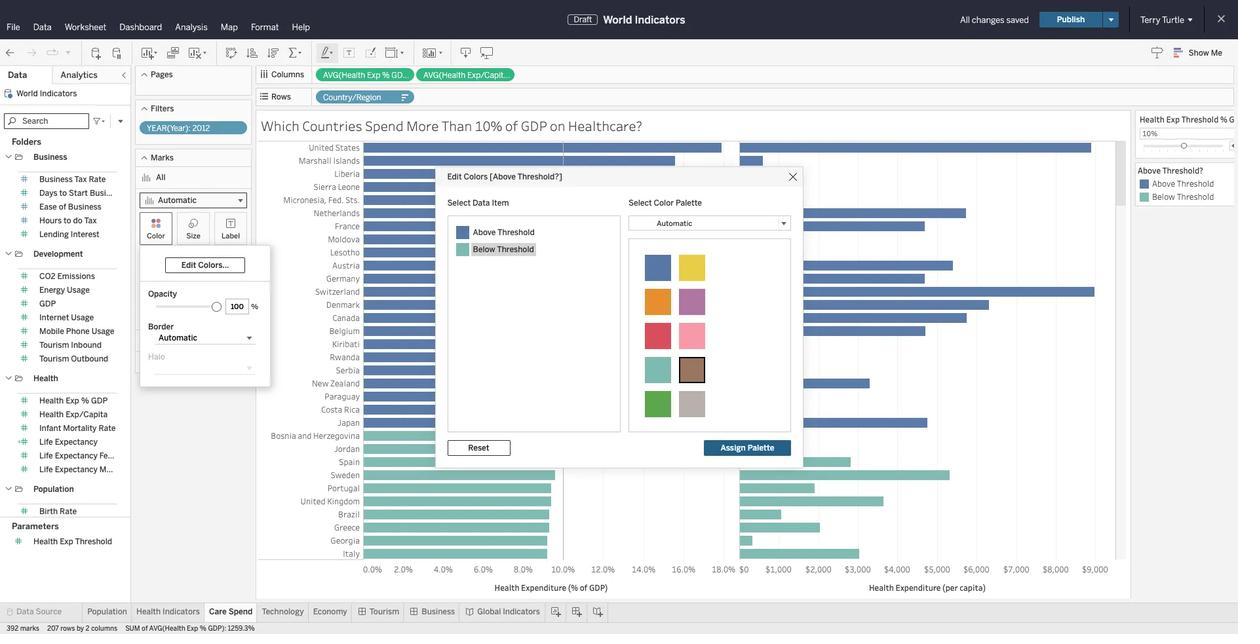 Task type: locate. For each thing, give the bounding box(es) containing it.
1 vertical spatial automatic
[[159, 334, 197, 343]]

sorted descending by average of health exp % gdp within country/region image
[[267, 46, 280, 59]]

1 vertical spatial usage
[[71, 313, 94, 322]]

below threshold down "above threshold" option
[[1152, 191, 1214, 202]]

0 horizontal spatial threshold?
[[188, 292, 228, 301]]

color up detail
[[147, 232, 165, 241]]

1 vertical spatial of
[[59, 203, 66, 212]]

0 horizontal spatial above threshold?
[[164, 292, 228, 301]]

2 vertical spatial of
[[142, 625, 148, 633]]

palette
[[676, 198, 702, 207], [748, 443, 774, 453]]

1 horizontal spatial gdp
[[91, 397, 108, 406]]

world right the draft
[[603, 13, 632, 26]]

threshold?
[[1162, 165, 1203, 176], [188, 292, 228, 301]]

data up redo image
[[33, 22, 52, 32]]

0 vertical spatial spend
[[365, 117, 403, 135]]

rate down exp/capita
[[99, 424, 116, 433]]

1 horizontal spatial automatic
[[657, 219, 692, 228]]

1 vertical spatial palette
[[748, 443, 774, 453]]

exp
[[367, 71, 380, 80], [1166, 114, 1180, 125], [201, 336, 215, 345], [66, 397, 79, 406], [60, 537, 73, 546], [187, 625, 198, 633]]

Bosnia and Herzegovina, Country/Region. Press Space to toggle selection. Press Escape to go back to the left margin. Use arrow keys to navigate headers text field
[[258, 429, 363, 442]]

of for sum of avg(health exp % gdp): 1259.3%
[[142, 625, 148, 633]]

outbound
[[71, 355, 108, 364]]

above threshold? up "above threshold" option
[[1138, 165, 1203, 176]]

expectancy up life expectancy male
[[55, 452, 98, 461]]

select for select data item
[[447, 198, 471, 207]]

France, Country/Region. Press Space to toggle selection. Press Escape to go back to the left margin. Use arrow keys to navigate headers text field
[[258, 220, 363, 233]]

Georgia, Country/Region. Press Space to toggle selection. Press Escape to go back to the left margin. Use arrow keys to navigate headers text field
[[258, 534, 363, 547]]

ease
[[39, 203, 57, 212]]

global indicators
[[477, 608, 540, 617]]

care spend
[[209, 608, 253, 617]]

expectancy down infant mortality rate
[[55, 438, 98, 447]]

days
[[39, 189, 57, 198]]

1 horizontal spatial spend
[[365, 117, 403, 135]]

below threshold for above threshold?
[[1152, 191, 1214, 202]]

1 horizontal spatial threshold?
[[1162, 165, 1203, 176]]

0 vertical spatial below
[[1152, 191, 1175, 202]]

2 select from the left
[[629, 198, 652, 207]]

data left item
[[473, 198, 490, 207]]

select
[[447, 198, 471, 207], [629, 198, 652, 207]]

%
[[382, 71, 390, 80], [1220, 114, 1227, 125], [251, 303, 258, 311], [217, 336, 225, 345], [81, 397, 89, 406], [200, 625, 206, 633]]

0 vertical spatial edit
[[447, 172, 462, 181]]

threshold inside below threshold "option"
[[1177, 191, 1214, 202]]

edit colors [above threshold?] dialog
[[436, 167, 803, 468]]

indicators
[[635, 13, 685, 26], [40, 89, 77, 98], [163, 608, 200, 617], [503, 608, 540, 617]]

all down marks
[[156, 173, 166, 182]]

threshold
[[1181, 114, 1219, 125], [1177, 178, 1214, 189], [1177, 191, 1214, 202], [497, 228, 535, 237], [497, 245, 534, 254], [75, 537, 112, 546]]

tax right do on the left top of the page
[[84, 216, 97, 225]]

United Kingdom, Country/Region. Press Space to toggle selection. Press Escape to go back to the left margin. Use arrow keys to navigate headers text field
[[258, 495, 363, 508]]

edit left colors...
[[181, 261, 196, 270]]

0 horizontal spatial select
[[447, 198, 471, 207]]

life for life expectancy male
[[39, 465, 53, 474]]

Kiribati, Country/Region. Press Space to toggle selection. Press Escape to go back to the left margin. Use arrow keys to navigate headers text field
[[258, 338, 363, 351]]

ease of business
[[39, 203, 101, 212]]

avg(health
[[323, 71, 365, 80], [423, 71, 465, 80], [156, 336, 199, 345], [156, 358, 199, 367], [149, 625, 185, 633]]

edit inside button
[[181, 261, 196, 270]]

0 vertical spatial palette
[[676, 198, 702, 207]]

replay animation image up analytics
[[64, 48, 72, 56]]

Germany, Country/Region. Press Space to toggle selection. Press Escape to go back to the left margin. Use arrow keys to navigate headers text field
[[258, 272, 363, 285]]

edit colors... button
[[165, 258, 245, 273]]

0 vertical spatial all
[[960, 15, 970, 25]]

0 horizontal spatial avg(health exp % gdp)
[[156, 336, 246, 345]]

10% down health exp threshold % gd
[[1142, 128, 1157, 138]]

population up "birth rate" at the bottom left of page
[[33, 485, 74, 494]]

below threshold
[[1152, 191, 1214, 202], [473, 245, 534, 254]]

edit for edit colors [above threshold?]
[[447, 172, 462, 181]]

0 horizontal spatial world
[[16, 89, 38, 98]]

replay animation image
[[46, 46, 59, 59], [64, 48, 72, 56]]

tax up "days to start business"
[[74, 175, 87, 184]]

of
[[505, 117, 518, 135], [59, 203, 66, 212], [142, 625, 148, 633]]

1 horizontal spatial world indicators
[[603, 13, 685, 26]]

1 vertical spatial world indicators
[[16, 89, 77, 98]]

automatic inside "button"
[[657, 219, 692, 228]]

select color palette
[[629, 198, 702, 207]]

analytics
[[61, 70, 98, 80]]

all for all
[[156, 173, 166, 182]]

0 vertical spatial world indicators
[[603, 13, 685, 26]]

0 vertical spatial avg(health exp % gdp)
[[323, 71, 411, 80]]

avg(health exp/capita) down border
[[156, 358, 246, 367]]

1 horizontal spatial color
[[654, 198, 674, 207]]

world
[[603, 13, 632, 26], [16, 89, 38, 98]]

usage for energy usage
[[67, 286, 90, 295]]

1 vertical spatial gdp
[[39, 300, 56, 309]]

0 horizontal spatial below threshold
[[473, 245, 534, 254]]

tourism down mobile
[[39, 341, 69, 350]]

rate up "days to start business"
[[89, 175, 106, 184]]

0 vertical spatial color
[[654, 198, 674, 207]]

open and edit this workbook in tableau desktop image
[[480, 46, 494, 59]]

expectancy down life expectancy female
[[55, 465, 98, 474]]

colors...
[[198, 261, 229, 270]]

data up '392 marks'
[[16, 608, 34, 617]]

1 vertical spatial life
[[39, 452, 53, 461]]

0 horizontal spatial of
[[59, 203, 66, 212]]

exp/capita
[[66, 410, 108, 419]]

data guide image
[[1151, 46, 1164, 59]]

Belgium, Country/Region. Press Space to toggle selection. Press Escape to go back to the left margin. Use arrow keys to navigate headers text field
[[258, 324, 363, 338]]

business left "global"
[[422, 608, 455, 617]]

marks
[[151, 153, 174, 163]]

1 vertical spatial above threshold
[[473, 228, 535, 237]]

above threshold inside dialog
[[473, 228, 535, 237]]

all for all changes saved
[[960, 15, 970, 25]]

1 horizontal spatial palette
[[748, 443, 774, 453]]

0 vertical spatial of
[[505, 117, 518, 135]]

threshold? down tooltip
[[188, 292, 228, 301]]

tourism down tourism inbound at left bottom
[[39, 355, 69, 364]]

Automatic field
[[629, 215, 791, 231]]

0 vertical spatial gdp
[[521, 117, 547, 135]]

0 horizontal spatial below
[[473, 245, 495, 254]]

marks. press enter to open the view data window.. use arrow keys to navigate data visualization elements. image
[[363, 141, 1116, 634]]

0 vertical spatial expectancy
[[55, 438, 98, 447]]

folders
[[12, 137, 41, 147]]

2 vertical spatial life
[[39, 465, 53, 474]]

world indicators right the draft
[[603, 13, 685, 26]]

Liberia, Country/Region. Press Space to toggle selection. Press Escape to go back to the left margin. Use arrow keys to navigate headers text field
[[258, 167, 363, 180]]

rate right birth
[[60, 507, 77, 516]]

1 vertical spatial exp/capita)
[[201, 358, 246, 367]]

0 horizontal spatial gdp)
[[227, 336, 246, 345]]

Netherlands, Country/Region. Press Space to toggle selection. Press Escape to go back to the left margin. Use arrow keys to navigate headers text field
[[258, 206, 363, 220]]

opacity
[[148, 290, 177, 299]]

tourism
[[39, 341, 69, 350], [39, 355, 69, 364], [370, 608, 399, 617]]

automatic down 'select color palette'
[[657, 219, 692, 228]]

1 life from the top
[[39, 438, 53, 447]]

edit left colors
[[447, 172, 462, 181]]

health for health indicators
[[136, 608, 161, 617]]

below down "above threshold" option
[[1152, 191, 1175, 202]]

0 vertical spatial gdp)
[[391, 71, 411, 80]]

0 vertical spatial rate
[[89, 175, 106, 184]]

1 vertical spatial edit
[[181, 261, 196, 270]]

swap rows and columns image
[[225, 46, 238, 59]]

above threshold
[[1152, 178, 1214, 189], [473, 228, 535, 237]]

1 horizontal spatial above threshold
[[1152, 178, 1214, 189]]

gdp down energy
[[39, 300, 56, 309]]

infant mortality rate
[[39, 424, 116, 433]]

0 horizontal spatial above threshold
[[473, 228, 535, 237]]

1 vertical spatial gdp)
[[227, 336, 246, 345]]

above threshold for above threshold?
[[1152, 178, 1214, 189]]

above up region
[[164, 292, 186, 301]]

edit inside dialog
[[447, 172, 462, 181]]

1 vertical spatial rate
[[99, 424, 116, 433]]

label
[[221, 232, 240, 241]]

automatic down border
[[159, 334, 197, 343]]

below threshold inside edit colors [above threshold?] dialog
[[473, 245, 534, 254]]

3 expectancy from the top
[[55, 465, 98, 474]]

population up columns
[[87, 608, 127, 617]]

show/hide cards image
[[422, 46, 443, 59]]

usage
[[67, 286, 90, 295], [71, 313, 94, 322], [92, 327, 114, 336]]

tax
[[74, 175, 87, 184], [84, 216, 97, 225]]

tourism right the economy
[[370, 608, 399, 617]]

[above
[[490, 172, 516, 181]]

1 horizontal spatial world
[[603, 13, 632, 26]]

development
[[33, 250, 83, 259]]

0 horizontal spatial edit
[[181, 261, 196, 270]]

of right ease
[[59, 203, 66, 212]]

usage down "emissions"
[[67, 286, 90, 295]]

health indicators
[[136, 608, 200, 617]]

1 vertical spatial all
[[156, 173, 166, 182]]

below down select data item on the top left of page
[[473, 245, 495, 254]]

1 horizontal spatial exp/capita)
[[467, 71, 511, 80]]

Moldova, Country/Region. Press Space to toggle selection. Press Escape to go back to the left margin. Use arrow keys to navigate headers text field
[[258, 233, 363, 246]]

below inside edit colors [above threshold?] dialog
[[473, 245, 495, 254]]

which
[[261, 117, 299, 135]]

above threshold option
[[1138, 178, 1238, 191]]

Canada, Country/Region. Press Space to toggle selection. Press Escape to go back to the left margin. Use arrow keys to navigate headers text field
[[258, 311, 363, 324]]

edit
[[447, 172, 462, 181], [181, 261, 196, 270]]

above threshold down item
[[473, 228, 535, 237]]

sum
[[125, 625, 140, 633]]

sorted ascending by average of health exp % gdp within country/region image
[[246, 46, 259, 59]]

0 vertical spatial above threshold
[[1152, 178, 1214, 189]]

below threshold inside "option"
[[1152, 191, 1214, 202]]

0 vertical spatial tourism
[[39, 341, 69, 350]]

rate for business tax rate
[[89, 175, 106, 184]]

0 vertical spatial below threshold
[[1152, 191, 1214, 202]]

0 horizontal spatial world indicators
[[16, 89, 77, 98]]

0 horizontal spatial palette
[[676, 198, 702, 207]]

technology
[[262, 608, 304, 617]]

Greece, Country/Region. Press Space to toggle selection. Press Escape to go back to the left margin. Use arrow keys to navigate headers text field
[[258, 521, 363, 534]]

health for health exp threshold % gd
[[1140, 114, 1165, 125]]

life
[[39, 438, 53, 447], [39, 452, 53, 461], [39, 465, 53, 474]]

color up the automatic "button"
[[654, 198, 674, 207]]

co2 emissions
[[39, 272, 95, 281]]

edit colors...
[[181, 261, 229, 270]]

3 life from the top
[[39, 465, 53, 474]]

new data source image
[[90, 46, 103, 59]]

threshold?]
[[517, 172, 562, 181]]

avg(health exp/capita)
[[423, 71, 511, 80], [156, 358, 246, 367]]

0 horizontal spatial all
[[156, 173, 166, 182]]

Search text field
[[4, 113, 89, 129]]

avg(health exp % gdp) down format workbook icon in the left top of the page
[[323, 71, 411, 80]]

all
[[960, 15, 970, 25], [156, 173, 166, 182]]

2
[[86, 625, 89, 633]]

1 vertical spatial tourism
[[39, 355, 69, 364]]

gdp left on
[[521, 117, 547, 135]]

below threshold down item
[[473, 245, 534, 254]]

business down "days to start business"
[[68, 203, 101, 212]]

above up below threshold "option"
[[1152, 178, 1175, 189]]

world up search text field
[[16, 89, 38, 98]]

1 vertical spatial expectancy
[[55, 452, 98, 461]]

1 vertical spatial avg(health exp % gdp)
[[156, 336, 246, 345]]

of right sum
[[142, 625, 148, 633]]

1 select from the left
[[447, 198, 471, 207]]

10% right than
[[475, 117, 502, 135]]

select for select color palette
[[629, 198, 652, 207]]

than
[[442, 117, 472, 135]]

avg(health exp/capita) down 'download' image
[[423, 71, 511, 80]]

spend up the 1259.3%
[[229, 608, 253, 617]]

1 horizontal spatial above threshold?
[[1138, 165, 1203, 176]]

world indicators up search text field
[[16, 89, 77, 98]]

2 horizontal spatial gdp
[[521, 117, 547, 135]]

life for life expectancy
[[39, 438, 53, 447]]

of for ease of business
[[59, 203, 66, 212]]

below
[[1152, 191, 1175, 202], [473, 245, 495, 254]]

2 vertical spatial expectancy
[[55, 465, 98, 474]]

phone
[[66, 327, 90, 336]]

avg(health exp % gdp) down region
[[156, 336, 246, 345]]

to left do on the left top of the page
[[64, 216, 71, 225]]

threshold? up "above threshold" option
[[1162, 165, 1203, 176]]

gdp up exp/capita
[[91, 397, 108, 406]]

inbound
[[71, 341, 102, 350]]

0 vertical spatial usage
[[67, 286, 90, 295]]

pause auto updates image
[[111, 46, 124, 59]]

above threshold? down tooltip
[[164, 292, 228, 301]]

0 horizontal spatial 10%
[[475, 117, 502, 135]]

Jordan, Country/Region. Press Space to toggle selection. Press Escape to go back to the left margin. Use arrow keys to navigate headers text field
[[258, 442, 363, 455]]

usage up inbound
[[92, 327, 114, 336]]

download image
[[459, 46, 473, 59]]

color
[[654, 198, 674, 207], [147, 232, 165, 241]]

to for hours
[[64, 216, 71, 225]]

replay animation image right redo image
[[46, 46, 59, 59]]

new worksheet image
[[140, 46, 159, 59]]

palette right assign
[[748, 443, 774, 453]]

1 horizontal spatial below threshold
[[1152, 191, 1214, 202]]

palette up the automatic "button"
[[676, 198, 702, 207]]

business tax rate
[[39, 175, 106, 184]]

1 vertical spatial to
[[64, 216, 71, 225]]

to
[[59, 189, 67, 198], [64, 216, 71, 225]]

above
[[1138, 165, 1161, 176], [1152, 178, 1175, 189], [473, 228, 496, 237], [164, 292, 186, 301]]

business
[[33, 153, 67, 162], [39, 175, 73, 184], [90, 189, 123, 198], [68, 203, 101, 212], [422, 608, 455, 617]]

2 expectancy from the top
[[55, 452, 98, 461]]

0 horizontal spatial population
[[33, 485, 74, 494]]

hours to do tax
[[39, 216, 97, 225]]

0 vertical spatial life
[[39, 438, 53, 447]]

United States, Country/Region. Press Space to toggle selection. Press Escape to go back to the left margin. Use arrow keys to navigate headers text field
[[258, 141, 363, 154]]

1 horizontal spatial of
[[142, 625, 148, 633]]

2 life from the top
[[39, 452, 53, 461]]

parameters
[[12, 521, 59, 531]]

spend left more
[[365, 117, 403, 135]]

below inside "option"
[[1152, 191, 1175, 202]]

above threshold inside option
[[1152, 178, 1214, 189]]

1 vertical spatial population
[[87, 608, 127, 617]]

Austria, Country/Region. Press Space to toggle selection. Press Escape to go back to the left margin. Use arrow keys to navigate headers text field
[[258, 259, 363, 272]]

1 vertical spatial below threshold
[[473, 245, 534, 254]]

above inside option
[[1152, 178, 1175, 189]]

usage up phone
[[71, 313, 94, 322]]

1 vertical spatial avg(health exp/capita)
[[156, 358, 246, 367]]

health for health
[[33, 374, 58, 383]]

terry
[[1140, 15, 1160, 25]]

tourism for tourism outbound
[[39, 355, 69, 364]]

marks
[[20, 625, 39, 633]]

of left on
[[505, 117, 518, 135]]

above threshold up below threshold "option"
[[1152, 178, 1214, 189]]

1 horizontal spatial avg(health exp % gdp)
[[323, 71, 411, 80]]

2 horizontal spatial of
[[505, 117, 518, 135]]

None text field
[[225, 299, 249, 315]]

automatic
[[657, 219, 692, 228], [159, 334, 197, 343]]

None range field
[[156, 300, 222, 308]]

Marshall Islands, Country/Region. Press Space to toggle selection. Press Escape to go back to the left margin. Use arrow keys to navigate headers text field
[[258, 154, 363, 167]]

mobile
[[39, 327, 64, 336]]

gdp)
[[391, 71, 411, 80], [227, 336, 246, 345]]

0 vertical spatial avg(health exp/capita)
[[423, 71, 511, 80]]

0 vertical spatial to
[[59, 189, 67, 198]]

1 horizontal spatial 10%
[[1142, 128, 1157, 138]]

above threshold for select data item
[[473, 228, 535, 237]]

1 horizontal spatial select
[[629, 198, 652, 207]]

New Zealand, Country/Region. Press Space to toggle selection. Press Escape to go back to the left margin. Use arrow keys to navigate headers text field
[[258, 377, 363, 390]]

1 horizontal spatial all
[[960, 15, 970, 25]]

all left "changes"
[[960, 15, 970, 25]]

1 horizontal spatial below
[[1152, 191, 1175, 202]]

to right days
[[59, 189, 67, 198]]

border
[[148, 322, 174, 332]]

above down select data item on the top left of page
[[473, 228, 496, 237]]

0 horizontal spatial color
[[147, 232, 165, 241]]

1 vertical spatial spend
[[229, 608, 253, 617]]



Task type: describe. For each thing, give the bounding box(es) containing it.
format workbook image
[[364, 46, 377, 59]]

worksheet
[[65, 22, 106, 32]]

interest
[[71, 230, 99, 239]]

reset button
[[447, 440, 510, 456]]

countries
[[302, 117, 362, 135]]

collapse image
[[120, 71, 128, 79]]

Sierra Leone, Country/Region. Press Space to toggle selection. Press Escape to go back to the left margin. Use arrow keys to navigate headers text field
[[258, 180, 363, 193]]

Switzerland, Country/Region. Press Space to toggle selection. Press Escape to go back to the left margin. Use arrow keys to navigate headers text field
[[258, 285, 363, 298]]

show mark labels image
[[343, 46, 356, 59]]

year(year): 2012
[[147, 124, 210, 133]]

2 vertical spatial rate
[[60, 507, 77, 516]]

1 horizontal spatial population
[[87, 608, 127, 617]]

publish button
[[1039, 12, 1102, 28]]

duplicate image
[[166, 46, 180, 59]]

0 vertical spatial threshold?
[[1162, 165, 1203, 176]]

0 vertical spatial world
[[603, 13, 632, 26]]

hours
[[39, 216, 62, 225]]

to for days
[[59, 189, 67, 198]]

data source
[[16, 608, 62, 617]]

392 marks
[[7, 625, 39, 633]]

usage for internet usage
[[71, 313, 94, 322]]

internet
[[39, 313, 69, 322]]

data inside edit colors [above threshold?] dialog
[[473, 198, 490, 207]]

health exp threshold % gdp slider
[[1181, 143, 1187, 149]]

publish
[[1057, 15, 1085, 24]]

0 horizontal spatial gdp
[[39, 300, 56, 309]]

2 vertical spatial tourism
[[370, 608, 399, 617]]

lending
[[39, 230, 69, 239]]

tourism for tourism inbound
[[39, 341, 69, 350]]

life expectancy male
[[39, 465, 117, 474]]

health for health exp/capita
[[39, 410, 64, 419]]

0 vertical spatial exp/capita)
[[467, 71, 511, 80]]

analysis
[[175, 22, 208, 32]]

all changes saved
[[960, 15, 1029, 25]]

which countries spend more than 10% of gdp on healthcare?
[[261, 117, 642, 135]]

Costa Rica, Country/Region. Press Space to toggle selection. Press Escape to go back to the left margin. Use arrow keys to navigate headers text field
[[258, 403, 363, 416]]

1259.3%
[[228, 625, 255, 633]]

co2
[[39, 272, 56, 281]]

highlight image
[[320, 46, 335, 59]]

mobile phone usage
[[39, 327, 114, 336]]

economy
[[313, 608, 347, 617]]

business down folders
[[33, 153, 67, 162]]

color inside edit colors [above threshold?] dialog
[[654, 198, 674, 207]]

2 vertical spatial usage
[[92, 327, 114, 336]]

life for life expectancy female
[[39, 452, 53, 461]]

below threshold option
[[1138, 191, 1238, 204]]

above inside dialog
[[473, 228, 496, 237]]

1 horizontal spatial replay animation image
[[64, 48, 72, 56]]

threshold inside "above threshold" option
[[1177, 178, 1214, 189]]

health exp threshold
[[33, 537, 112, 546]]

show me button
[[1168, 43, 1234, 63]]

birth
[[39, 507, 58, 516]]

Rwanda, Country/Region. Press Space to toggle selection. Press Escape to go back to the left margin. Use arrow keys to navigate headers text field
[[258, 351, 363, 364]]

palette inside button
[[748, 443, 774, 453]]

global
[[477, 608, 501, 617]]

below for data
[[473, 245, 495, 254]]

rate for infant mortality rate
[[99, 424, 116, 433]]

size
[[186, 232, 200, 241]]

business up days
[[39, 175, 73, 184]]

assign
[[721, 443, 746, 453]]

item
[[492, 198, 509, 207]]

1 vertical spatial tax
[[84, 216, 97, 225]]

0 horizontal spatial exp/capita)
[[201, 358, 246, 367]]

data down undo icon
[[8, 70, 27, 80]]

edit for edit colors...
[[181, 261, 196, 270]]

me
[[1211, 48, 1222, 58]]

redo image
[[25, 46, 38, 59]]

clear sheet image
[[187, 46, 208, 59]]

saved
[[1006, 15, 1029, 25]]

map
[[221, 22, 238, 32]]

Spain, Country/Region. Press Space to toggle selection. Press Escape to go back to the left margin. Use arrow keys to navigate headers text field
[[258, 455, 363, 469]]

show me
[[1189, 48, 1222, 58]]

above up "above threshold" option
[[1138, 165, 1161, 176]]

draft
[[574, 15, 592, 24]]

health exp % gdp
[[39, 397, 108, 406]]

expectancy for male
[[55, 465, 98, 474]]

detail
[[146, 269, 166, 277]]

healthcare?
[[568, 117, 642, 135]]

Micronesia, Fed. Sts., Country/Region. Press Space to toggle selection. Press Escape to go back to the left margin. Use arrow keys to navigate headers text field
[[258, 193, 363, 206]]

Brazil, Country/Region. Press Space to toggle selection. Press Escape to go back to the left margin. Use arrow keys to navigate headers text field
[[258, 508, 363, 521]]

Portugal, Country/Region. Press Space to toggle selection. Press Escape to go back to the left margin. Use arrow keys to navigate headers text field
[[258, 482, 363, 495]]

file
[[7, 22, 20, 32]]

1 vertical spatial color
[[147, 232, 165, 241]]

mortality
[[63, 424, 97, 433]]

tooltip
[[182, 269, 205, 277]]

life expectancy
[[39, 438, 98, 447]]

2012
[[192, 124, 210, 133]]

392
[[7, 625, 18, 633]]

more
[[406, 117, 439, 135]]

Lesotho, Country/Region. Press Space to toggle selection. Press Escape to go back to the left margin. Use arrow keys to navigate headers text field
[[258, 246, 363, 259]]

health for health exp threshold
[[33, 537, 58, 546]]

0 horizontal spatial replay animation image
[[46, 46, 59, 59]]

0 horizontal spatial avg(health exp/capita)
[[156, 358, 246, 367]]

help
[[292, 22, 310, 32]]

health exp/capita
[[39, 410, 108, 419]]

reset
[[468, 443, 489, 453]]

1 horizontal spatial avg(health exp/capita)
[[423, 71, 511, 80]]

changes
[[972, 15, 1004, 25]]

0 horizontal spatial automatic
[[159, 334, 197, 343]]

by
[[77, 625, 84, 633]]

care
[[209, 608, 227, 617]]

male
[[100, 465, 117, 474]]

2 vertical spatial gdp
[[91, 397, 108, 406]]

Sweden, Country/Region. Press Space to toggle selection. Press Escape to go back to the left margin. Use arrow keys to navigate headers text field
[[258, 469, 363, 482]]

year(year):
[[147, 124, 191, 133]]

tourism outbound
[[39, 355, 108, 364]]

totals image
[[288, 46, 303, 59]]

region
[[164, 307, 189, 317]]

internet usage
[[39, 313, 94, 322]]

Italy, Country/Region. Press Space to toggle selection. Press Escape to go back to the left margin. Use arrow keys to navigate headers text field
[[258, 547, 363, 560]]

days to start business
[[39, 189, 123, 198]]

business right start
[[90, 189, 123, 198]]

Serbia, Country/Region. Press Space to toggle selection. Press Escape to go back to the left margin. Use arrow keys to navigate headers text field
[[258, 364, 363, 377]]

tourism inbound
[[39, 341, 102, 350]]

rows
[[271, 92, 291, 102]]

expectancy for female
[[55, 452, 98, 461]]

edit colors [above threshold?]
[[447, 172, 562, 181]]

life expectancy female
[[39, 452, 126, 461]]

energy usage
[[39, 286, 90, 295]]

show
[[1189, 48, 1209, 58]]

country/region
[[323, 93, 381, 102]]

female
[[100, 452, 126, 461]]

0 vertical spatial population
[[33, 485, 74, 494]]

rows
[[60, 625, 75, 633]]

Paraguay, Country/Region. Press Space to toggle selection. Press Escape to go back to the left margin. Use arrow keys to navigate headers text field
[[258, 390, 363, 403]]

pages
[[151, 70, 173, 79]]

sum of avg(health exp % gdp): 1259.3%
[[125, 625, 255, 633]]

Japan, Country/Region. Press Space to toggle selection. Press Escape to go back to the left margin. Use arrow keys to navigate headers text field
[[258, 416, 363, 429]]

1 expectancy from the top
[[55, 438, 98, 447]]

source
[[36, 608, 62, 617]]

0 vertical spatial tax
[[74, 175, 87, 184]]

1 vertical spatial world
[[16, 89, 38, 98]]

Denmark, Country/Region. Press Space to toggle selection. Press Escape to go back to the left margin. Use arrow keys to navigate headers text field
[[258, 298, 363, 311]]

undo image
[[4, 46, 17, 59]]

below threshold for select data item
[[473, 245, 534, 254]]

0 horizontal spatial spend
[[229, 608, 253, 617]]

207 rows by 2 columns
[[47, 625, 117, 633]]

fit image
[[385, 46, 406, 59]]

0 vertical spatial above threshold?
[[1138, 165, 1203, 176]]

207
[[47, 625, 59, 633]]

filters
[[151, 104, 174, 113]]

colors
[[464, 172, 488, 181]]

energy
[[39, 286, 65, 295]]

below for threshold?
[[1152, 191, 1175, 202]]

health for health exp % gdp
[[39, 397, 64, 406]]

gdp):
[[208, 625, 226, 633]]

on
[[550, 117, 565, 135]]

columns
[[91, 625, 117, 633]]

infant
[[39, 424, 61, 433]]

health exp threshold % gd
[[1140, 114, 1238, 125]]

do
[[73, 216, 83, 225]]

terry turtle
[[1140, 15, 1184, 25]]



Task type: vqa. For each thing, say whether or not it's contained in the screenshot.
Threshold? to the left
yes



